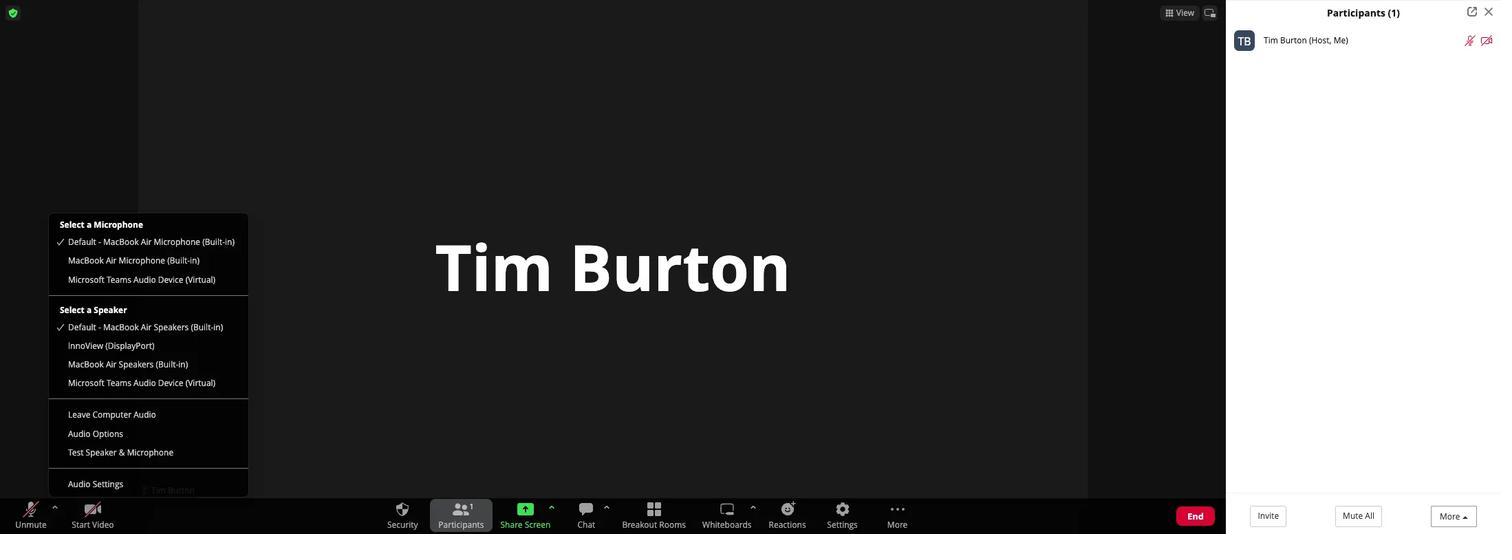 Task type: describe. For each thing, give the bounding box(es) containing it.
tb
[[1478, 11, 1492, 24]]



Task type: vqa. For each thing, say whether or not it's contained in the screenshot.
In Meeting image
yes



Task type: locate. For each thing, give the bounding box(es) containing it.
in meeting image
[[1491, 5, 1498, 11], [1491, 5, 1498, 11]]



